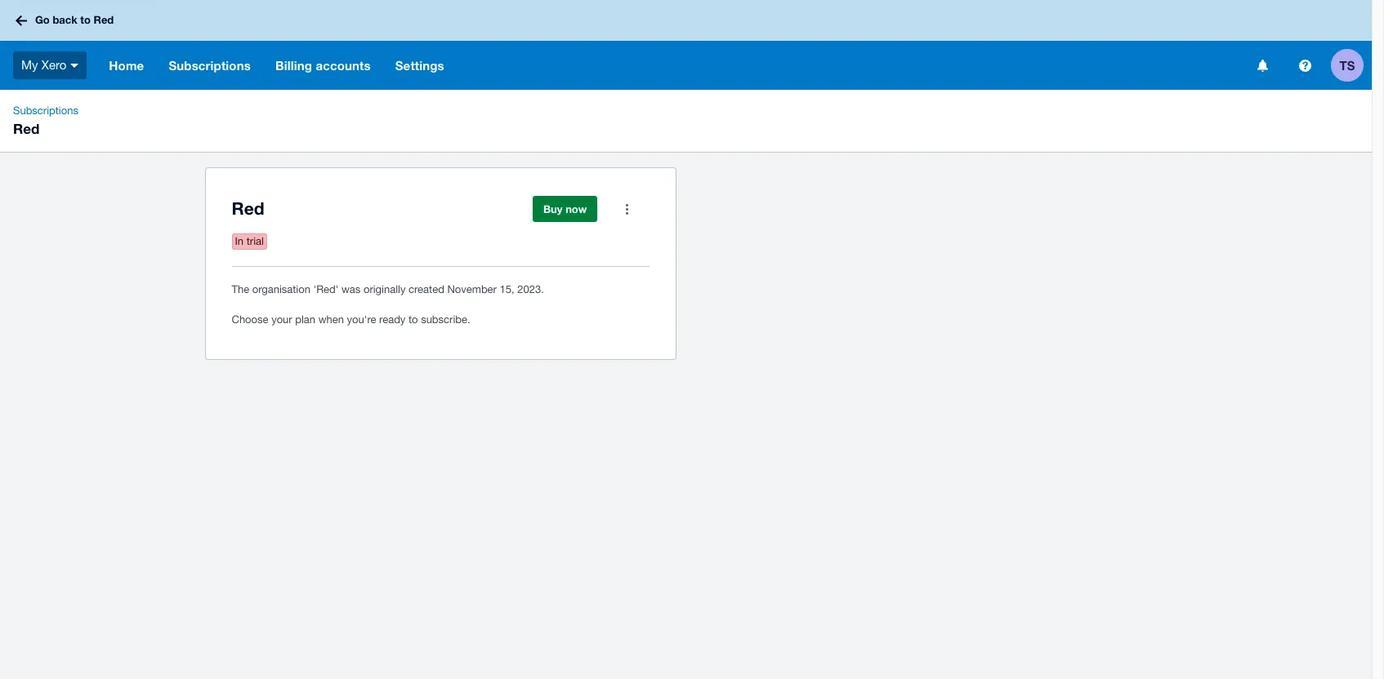 Task type: vqa. For each thing, say whether or not it's contained in the screenshot.
was
yes



Task type: describe. For each thing, give the bounding box(es) containing it.
home
[[109, 58, 144, 73]]

go back to red link
[[10, 6, 124, 35]]

the
[[232, 284, 249, 296]]

my
[[21, 58, 38, 72]]

banner containing ts
[[0, 0, 1372, 90]]

red inside the "subscriptions red"
[[13, 120, 40, 137]]

choose
[[232, 314, 268, 326]]

billing accounts
[[275, 58, 371, 73]]

when
[[318, 314, 344, 326]]

to inside banner
[[80, 13, 91, 26]]

'red'
[[313, 284, 339, 296]]

more row options image
[[611, 193, 643, 226]]

was
[[342, 284, 361, 296]]

choose your plan when you're ready to subscribe.
[[232, 314, 470, 326]]

svg image inside go back to red link
[[16, 15, 27, 26]]

1 vertical spatial to
[[409, 314, 418, 326]]

svg image
[[1299, 59, 1311, 72]]

2023
[[517, 284, 541, 296]]

settings button
[[383, 41, 457, 90]]

organisation
[[252, 284, 310, 296]]

0 horizontal spatial subscriptions link
[[7, 103, 85, 119]]

15,
[[500, 284, 514, 296]]

1 horizontal spatial red
[[94, 13, 114, 26]]

the organisation 'red' was originally created november 15, 2023 .
[[232, 284, 544, 296]]

buy
[[543, 203, 563, 216]]

you're
[[347, 314, 376, 326]]

2 vertical spatial red
[[232, 199, 264, 219]]

created
[[409, 284, 444, 296]]



Task type: locate. For each thing, give the bounding box(es) containing it.
home link
[[97, 41, 156, 90]]

originally
[[364, 284, 406, 296]]

1 horizontal spatial to
[[409, 314, 418, 326]]

.
[[541, 284, 544, 296]]

red right back
[[94, 13, 114, 26]]

trial
[[247, 235, 264, 248]]

my xero button
[[0, 41, 97, 90]]

now
[[566, 203, 587, 216]]

subscriptions inside banner
[[169, 58, 251, 73]]

0 horizontal spatial red
[[13, 120, 40, 137]]

subscriptions link inside banner
[[156, 41, 263, 90]]

1 vertical spatial subscriptions
[[13, 105, 78, 117]]

xero
[[41, 58, 66, 72]]

subscriptions link
[[156, 41, 263, 90], [7, 103, 85, 119]]

0 horizontal spatial subscriptions
[[13, 105, 78, 117]]

subscribe.
[[421, 314, 470, 326]]

ts
[[1340, 58, 1355, 72]]

0 vertical spatial subscriptions
[[169, 58, 251, 73]]

go
[[35, 13, 50, 26]]

buy now link
[[533, 196, 598, 222]]

svg image right xero
[[71, 64, 79, 68]]

november
[[447, 284, 497, 296]]

in trial
[[235, 235, 264, 248]]

0 vertical spatial to
[[80, 13, 91, 26]]

1 horizontal spatial subscriptions link
[[156, 41, 263, 90]]

0 vertical spatial subscriptions link
[[156, 41, 263, 90]]

go back to red
[[35, 13, 114, 26]]

1 horizontal spatial subscriptions
[[169, 58, 251, 73]]

red
[[94, 13, 114, 26], [13, 120, 40, 137], [232, 199, 264, 219]]

to right ready
[[409, 314, 418, 326]]

0 horizontal spatial svg image
[[16, 15, 27, 26]]

billing
[[275, 58, 312, 73]]

1 vertical spatial red
[[13, 120, 40, 137]]

your
[[271, 314, 292, 326]]

svg image inside the 'my xero' popup button
[[71, 64, 79, 68]]

banner
[[0, 0, 1372, 90]]

red down my
[[13, 120, 40, 137]]

1 horizontal spatial svg image
[[71, 64, 79, 68]]

buy now
[[543, 203, 587, 216]]

svg image
[[16, 15, 27, 26], [1257, 59, 1268, 72], [71, 64, 79, 68]]

back
[[53, 13, 77, 26]]

plan
[[295, 314, 315, 326]]

2 horizontal spatial svg image
[[1257, 59, 1268, 72]]

ts button
[[1331, 41, 1372, 90]]

my xero
[[21, 58, 66, 72]]

1 vertical spatial subscriptions link
[[7, 103, 85, 119]]

subscriptions
[[169, 58, 251, 73], [13, 105, 78, 117]]

0 vertical spatial red
[[94, 13, 114, 26]]

to right back
[[80, 13, 91, 26]]

in
[[235, 235, 244, 248]]

red up in trial
[[232, 199, 264, 219]]

svg image left svg icon
[[1257, 59, 1268, 72]]

billing accounts link
[[263, 41, 383, 90]]

subscriptions for subscriptions red
[[13, 105, 78, 117]]

settings
[[395, 58, 444, 73]]

subscriptions for subscriptions
[[169, 58, 251, 73]]

ready
[[379, 314, 406, 326]]

svg image left go
[[16, 15, 27, 26]]

0 horizontal spatial to
[[80, 13, 91, 26]]

accounts
[[316, 58, 371, 73]]

to
[[80, 13, 91, 26], [409, 314, 418, 326]]

subscriptions red
[[13, 105, 78, 137]]

2 horizontal spatial red
[[232, 199, 264, 219]]



